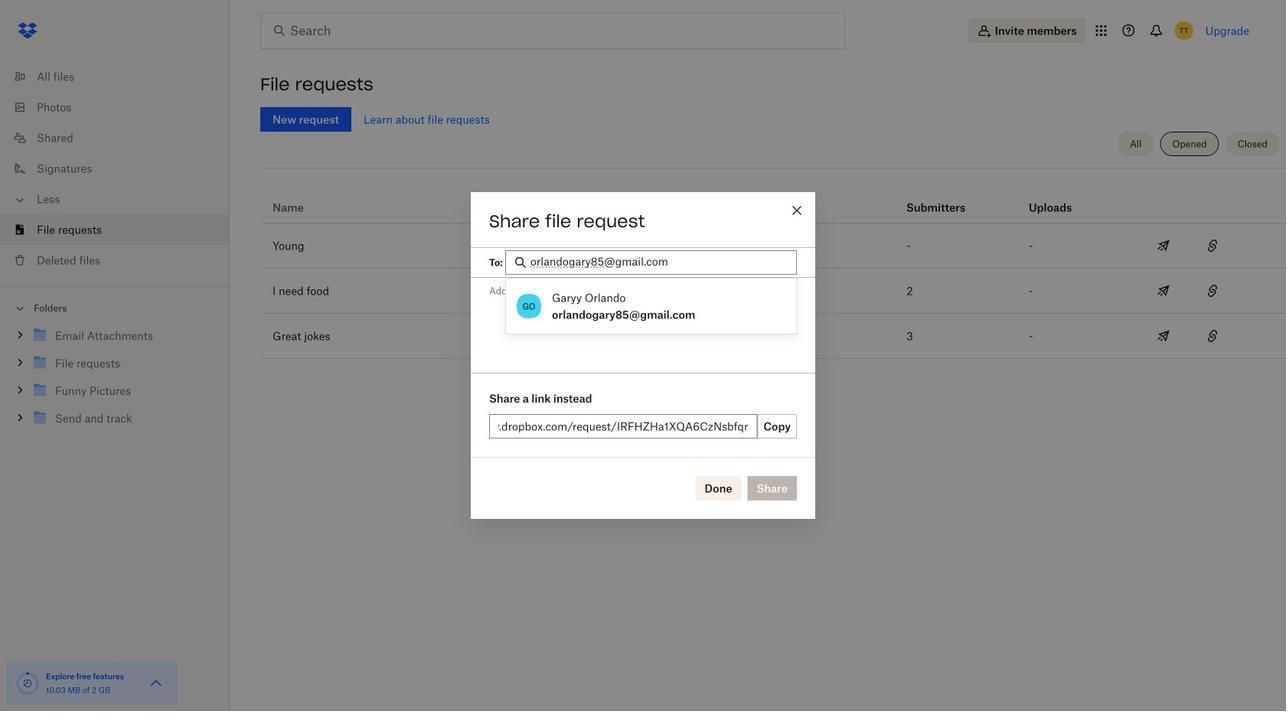Task type: describe. For each thing, give the bounding box(es) containing it.
pro trial element
[[777, 198, 801, 217]]

copy link image
[[1204, 282, 1222, 300]]

Add a message (optional) text field
[[471, 278, 815, 371]]

2 column header from the left
[[1029, 180, 1090, 217]]

cell for copy link image related to 1st "send email" 'icon'
[[1237, 224, 1286, 268]]

copy link image for 1st "send email" 'icon'
[[1204, 237, 1222, 255]]

copy link image for 1st "send email" 'icon' from the bottom of the page
[[1204, 327, 1222, 345]]

1 column header from the left
[[907, 180, 968, 217]]

cell for 1st "send email" 'icon' from the bottom of the page copy link image
[[1237, 314, 1286, 358]]



Task type: vqa. For each thing, say whether or not it's contained in the screenshot.
Copy link image associated with third row from the top Send email icon
yes



Task type: locate. For each thing, give the bounding box(es) containing it.
2 row from the top
[[260, 224, 1286, 269]]

list
[[0, 52, 230, 286]]

3 send email image from the top
[[1155, 327, 1173, 345]]

4 row from the top
[[260, 314, 1286, 359]]

row
[[260, 174, 1286, 224], [260, 224, 1286, 269], [260, 269, 1286, 314], [260, 314, 1286, 359]]

less image
[[12, 193, 28, 208]]

copy link image
[[1204, 237, 1222, 255], [1204, 327, 1222, 345]]

option
[[506, 285, 796, 328]]

2 cell from the top
[[1237, 314, 1286, 358]]

0 vertical spatial cell
[[1237, 224, 1286, 268]]

1 horizontal spatial column header
[[1029, 180, 1090, 217]]

send email image
[[1155, 237, 1173, 255], [1155, 282, 1173, 300], [1155, 327, 1173, 345]]

list item
[[0, 214, 230, 245]]

2 vertical spatial send email image
[[1155, 327, 1173, 345]]

Contact input text field
[[531, 253, 789, 270]]

cell
[[1237, 224, 1286, 268], [1237, 314, 1286, 358]]

copy link image up copy link icon
[[1204, 237, 1222, 255]]

1 send email image from the top
[[1155, 237, 1173, 255]]

1 copy link image from the top
[[1204, 237, 1222, 255]]

2 send email image from the top
[[1155, 282, 1173, 300]]

1 cell from the top
[[1237, 224, 1286, 268]]

dropbox image
[[12, 15, 43, 46]]

1 vertical spatial copy link image
[[1204, 327, 1222, 345]]

row group
[[260, 224, 1286, 359]]

1 vertical spatial cell
[[1237, 314, 1286, 358]]

1 row from the top
[[260, 174, 1286, 224]]

2 copy link image from the top
[[1204, 327, 1222, 345]]

None text field
[[498, 418, 748, 435]]

copy link image down copy link icon
[[1204, 327, 1222, 345]]

1 vertical spatial send email image
[[1155, 282, 1173, 300]]

group
[[0, 319, 230, 444]]

0 vertical spatial copy link image
[[1204, 237, 1222, 255]]

0 horizontal spatial column header
[[907, 180, 968, 217]]

3 row from the top
[[260, 269, 1286, 314]]

0 vertical spatial send email image
[[1155, 237, 1173, 255]]

table
[[260, 174, 1286, 359]]

column header
[[907, 180, 968, 217], [1029, 180, 1090, 217]]

dialog
[[471, 192, 815, 519]]



